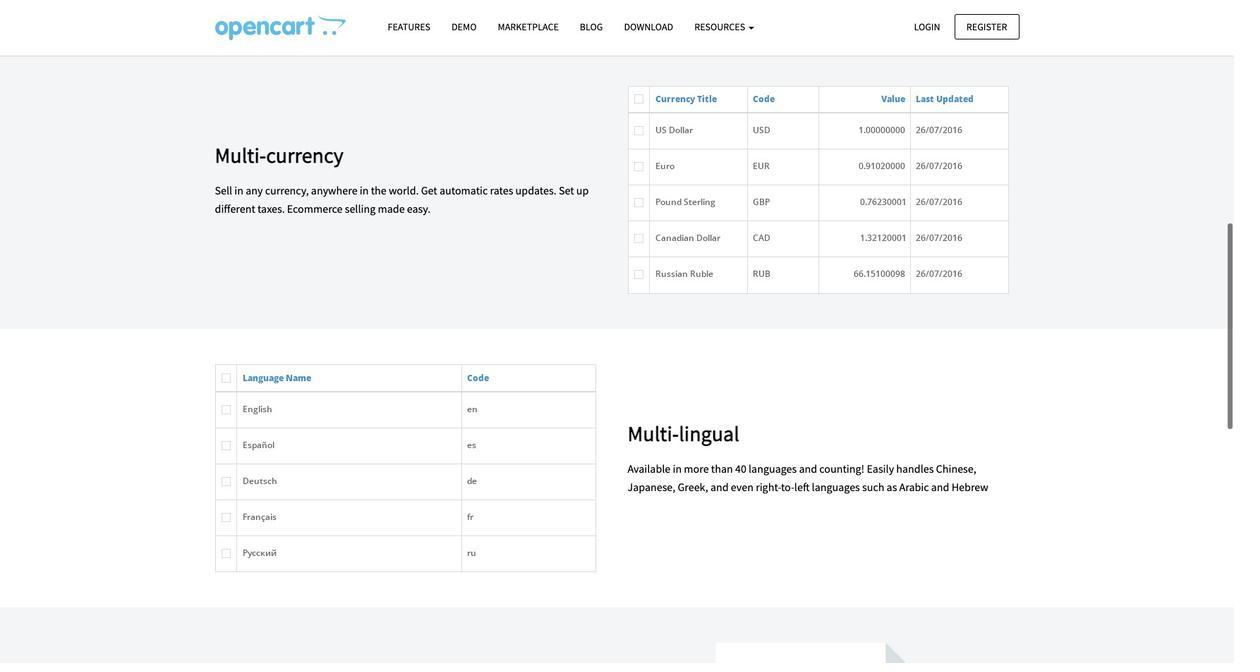 Task type: locate. For each thing, give the bounding box(es) containing it.
the
[[371, 183, 386, 198]]

sell
[[215, 183, 232, 198]]

and down chinese,
[[931, 480, 949, 494]]

greek,
[[678, 480, 708, 494]]

1 vertical spatial multi-
[[628, 421, 679, 447]]

filters image
[[215, 0, 673, 16]]

and
[[799, 462, 817, 476], [710, 480, 729, 494], [931, 480, 949, 494]]

marketplace
[[498, 20, 559, 33]]

chinese,
[[936, 462, 976, 476]]

multi lingual image
[[215, 365, 596, 573]]

and up left
[[799, 462, 817, 476]]

to-
[[781, 480, 794, 494]]

in left the more
[[673, 462, 682, 476]]

languages
[[749, 462, 797, 476], [812, 480, 860, 494]]

up
[[576, 183, 589, 198]]

multi- for lingual
[[628, 421, 679, 447]]

features link
[[377, 15, 441, 40]]

sell in any currency, anywhere in the world. get automatic rates updates. set up different taxes. ecommerce selling made easy.
[[215, 183, 589, 216]]

multi-
[[215, 142, 266, 169], [628, 421, 679, 447]]

0 vertical spatial languages
[[749, 462, 797, 476]]

0 vertical spatial multi-
[[215, 142, 266, 169]]

even
[[731, 480, 754, 494]]

taxes.
[[258, 202, 285, 216]]

currency,
[[265, 183, 309, 198]]

more
[[684, 462, 709, 476]]

turn mail to your advantage image
[[628, 643, 1009, 664]]

multi- up any
[[215, 142, 266, 169]]

left
[[794, 480, 810, 494]]

and down than
[[710, 480, 729, 494]]

in left the
[[360, 183, 369, 198]]

0 horizontal spatial multi-
[[215, 142, 266, 169]]

in for multi-lingual
[[673, 462, 682, 476]]

multi- for currency
[[215, 142, 266, 169]]

hebrew
[[952, 480, 988, 494]]

in
[[234, 183, 243, 198], [360, 183, 369, 198], [673, 462, 682, 476]]

download link
[[613, 15, 684, 40]]

register
[[966, 20, 1007, 33]]

available in more than 40 languages and counting! easily handles chinese, japanese, greek, and even right-to-left languages such as arabic and hebrew
[[628, 462, 988, 494]]

0 horizontal spatial languages
[[749, 462, 797, 476]]

set
[[559, 183, 574, 198]]

in inside available in more than 40 languages and counting! easily handles chinese, japanese, greek, and even right-to-left languages such as arabic and hebrew
[[673, 462, 682, 476]]

2 horizontal spatial in
[[673, 462, 682, 476]]

handles
[[896, 462, 934, 476]]

0 horizontal spatial and
[[710, 480, 729, 494]]

ecommerce
[[287, 202, 343, 216]]

get
[[421, 183, 437, 198]]

1 vertical spatial languages
[[812, 480, 860, 494]]

1 horizontal spatial multi-
[[628, 421, 679, 447]]

multi- up available
[[628, 421, 679, 447]]

opencart - features image
[[215, 15, 345, 40]]

in for multi-currency
[[234, 183, 243, 198]]

download
[[624, 20, 673, 33]]

blog
[[580, 20, 603, 33]]

login
[[914, 20, 940, 33]]

1 horizontal spatial in
[[360, 183, 369, 198]]

demo
[[452, 20, 477, 33]]

languages down counting!
[[812, 480, 860, 494]]

resources
[[694, 20, 747, 33]]

0 horizontal spatial in
[[234, 183, 243, 198]]

languages up right-
[[749, 462, 797, 476]]

in left any
[[234, 183, 243, 198]]

2 horizontal spatial and
[[931, 480, 949, 494]]



Task type: describe. For each thing, give the bounding box(es) containing it.
selling
[[345, 202, 376, 216]]

40
[[735, 462, 746, 476]]

than
[[711, 462, 733, 476]]

easily
[[867, 462, 894, 476]]

anywhere
[[311, 183, 357, 198]]

japanese,
[[628, 480, 675, 494]]

currency
[[266, 142, 343, 169]]

login link
[[902, 14, 952, 39]]

available
[[628, 462, 670, 476]]

lingual
[[679, 421, 739, 447]]

any
[[246, 183, 263, 198]]

easy.
[[407, 202, 431, 216]]

multi currency image
[[628, 86, 1009, 294]]

arabic
[[899, 480, 929, 494]]

marketplace link
[[487, 15, 569, 40]]

1 horizontal spatial languages
[[812, 480, 860, 494]]

register link
[[955, 14, 1019, 39]]

blog link
[[569, 15, 613, 40]]

multi-lingual
[[628, 421, 739, 447]]

1 horizontal spatial and
[[799, 462, 817, 476]]

world.
[[389, 183, 419, 198]]

multi-currency
[[215, 142, 343, 169]]

different
[[215, 202, 255, 216]]

right-
[[756, 480, 781, 494]]

automatic
[[440, 183, 488, 198]]

resources link
[[684, 15, 765, 40]]

counting!
[[819, 462, 864, 476]]

made
[[378, 202, 405, 216]]

rates
[[490, 183, 513, 198]]

such
[[862, 480, 884, 494]]

features
[[388, 20, 430, 33]]

demo link
[[441, 15, 487, 40]]

updates.
[[515, 183, 556, 198]]

as
[[887, 480, 897, 494]]



Task type: vqa. For each thing, say whether or not it's contained in the screenshot.
the user icon
no



